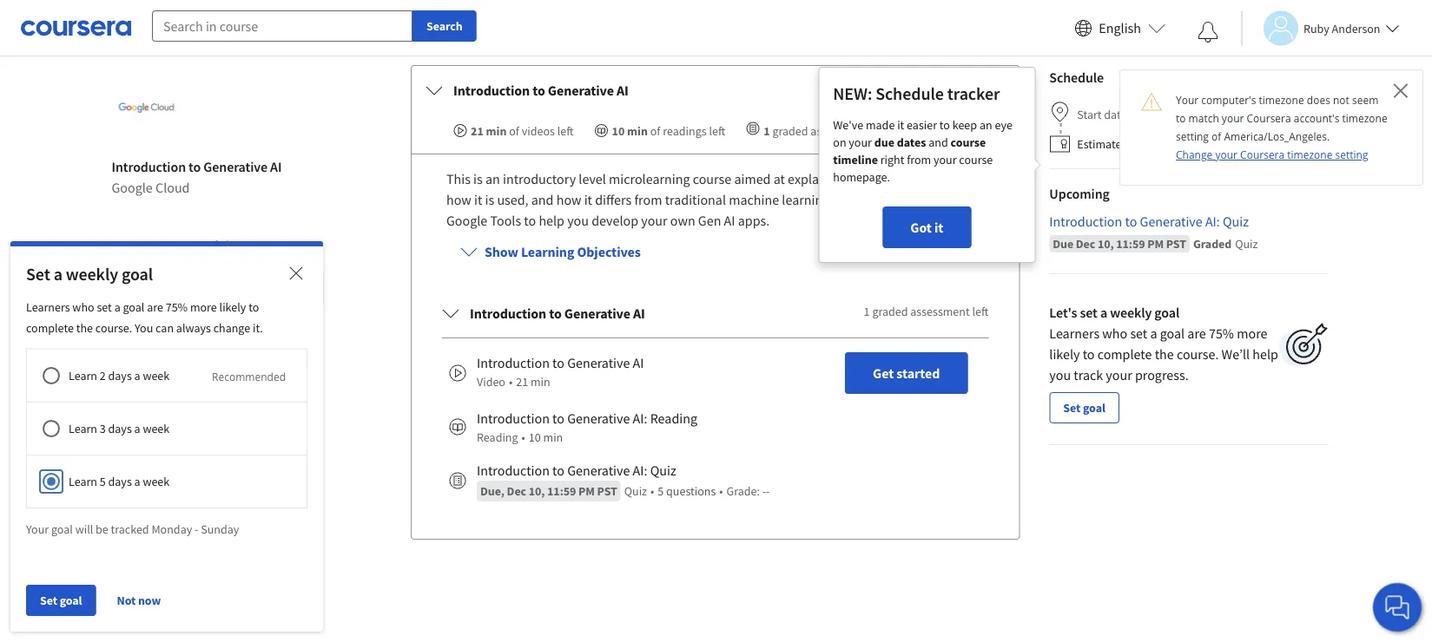 Task type: vqa. For each thing, say whether or not it's contained in the screenshot.
the middle Set
yes



Task type: describe. For each thing, give the bounding box(es) containing it.
ruby anderson
[[1304, 20, 1381, 36]]

ai: inside "introduction to generative ai: quiz due dec 10, 11:59 pm pst graded quiz"
[[1205, 213, 1220, 230]]

not
[[1334, 93, 1350, 107]]

0 horizontal spatial 21
[[470, 123, 483, 138]]

1 horizontal spatial schedule
[[1049, 68, 1104, 86]]

goal up learners who set a goal are 75% more likely to complete the course. we'll help you track your progress.
[[1155, 304, 1180, 321]]

pst inside "introduction to generative ai: quiz due dec 10, 11:59 pm pst graded quiz"
[[1166, 236, 1186, 252]]

set for learners who set a goal are 75% more likely to complete the course. you can always change it.
[[97, 299, 112, 315]]

sunday
[[201, 522, 239, 538]]

explaining
[[788, 170, 848, 187]]

days for 2
[[108, 368, 132, 383]]

graded
[[1193, 236, 1232, 252]]

homepage.
[[833, 169, 890, 185]]

it down level
[[584, 191, 592, 208]]

1 horizontal spatial and
[[929, 134, 948, 150]]

min left videos
[[486, 123, 507, 138]]

0 vertical spatial 10
[[612, 123, 625, 138]]

0 vertical spatial is
[[473, 170, 482, 187]]

the for you
[[76, 320, 93, 336]]

start
[[1077, 106, 1102, 122]]

0 horizontal spatial schedule
[[876, 83, 944, 104]]

your down computer's
[[1222, 111, 1245, 126]]

learners for learners who set a goal are 75% more likely to complete the course. we'll help you track your progress.
[[1049, 325, 1100, 342]]

discussion forums link
[[91, 409, 341, 452]]

learn for learn 5 days a week
[[69, 474, 97, 490]]

timeline
[[833, 152, 878, 167]]

to inside we've made it easier to keep an eye on your
[[940, 117, 950, 133]]

introduction down show at the left of page
[[470, 305, 546, 322]]

1 vertical spatial 1 graded assessment left
[[864, 304, 989, 319]]

progress.
[[1135, 366, 1189, 384]]

set for right set goal button
[[1063, 400, 1081, 416]]

1 vertical spatial coursera
[[1241, 148, 1285, 162]]

objectives
[[577, 243, 641, 260]]

ai: for introduction to generative ai: reading
[[633, 410, 647, 427]]

ruby anderson button
[[1242, 11, 1400, 46]]

new:
[[833, 83, 872, 104]]

goal down track
[[1083, 400, 1105, 416]]

✕ button
[[1393, 76, 1409, 104]]

to inside this is an introductory level microlearning course aimed at explaining what generative ai is, how it is used, and how it differs from traditional machine learning methods. it also covers google tools to help you develop your own gen ai apps.
[[524, 212, 536, 229]]

it left used,
[[474, 191, 482, 208]]

0 horizontal spatial graded
[[772, 123, 808, 138]]

set a weekly goal option group
[[26, 349, 381, 509]]

an inside this is an introductory level microlearning course aimed at explaining what generative ai is, how it is used, and how it differs from traditional machine learning methods. it also covers google tools to help you develop your own gen ai apps.
[[485, 170, 500, 187]]

ai inside introduction to generative ai google cloud
[[270, 159, 282, 176]]

ai inside dropdown button
[[616, 81, 628, 99]]

0 horizontal spatial 1
[[763, 123, 770, 138]]

learn 5 days a week
[[69, 474, 170, 490]]

1 horizontal spatial set
[[1080, 304, 1098, 321]]

1 vertical spatial december
[[1181, 136, 1235, 152]]

differs
[[595, 191, 631, 208]]

generative inside this is an introductory level microlearning course aimed at explaining what generative ai is, how it is used, and how it differs from traditional machine learning methods. it also covers google tools to help you develop your own gen ai apps.
[[883, 170, 945, 187]]

• left grade:
[[719, 484, 723, 499]]

your inside right from your course homepage.
[[934, 152, 957, 167]]

pm for introduction to generative ai: quiz due, dec 10, 11:59 pm pst quiz • 5 questions • grade: --
[[578, 484, 595, 499]]

generative inside the introduction to generative ai video • 21 min
[[567, 354, 630, 372]]

0 vertical spatial set goal
[[1063, 400, 1105, 416]]

grades link
[[91, 322, 341, 365]]

course inside right from your course homepage.
[[959, 152, 993, 167]]

on
[[833, 134, 846, 150]]

now
[[138, 593, 161, 609]]

1 vertical spatial setting
[[1336, 148, 1369, 162]]

show learning objectives button
[[446, 231, 654, 272]]

course material
[[135, 238, 230, 255]]

generative inside introduction to generative ai: reading reading • 10 min
[[567, 410, 630, 427]]

started
[[897, 365, 940, 382]]

goal up learners who set a goal are 75% more likely to complete the course. you can always change it.
[[122, 264, 153, 285]]

pst inside introduction to generative ai: quiz due, dec 10, 11:59 pm pst quiz • 5 questions • grade: --
[[597, 484, 617, 499]]

seem
[[1353, 93, 1379, 107]]

0 vertical spatial coursera
[[1247, 111, 1292, 126]]

introduction to generative ai: quiz due dec 10, 11:59 pm pst graded quiz
[[1049, 213, 1258, 252]]

messages link
[[91, 452, 341, 496]]

learning
[[782, 191, 830, 208]]

not
[[117, 593, 136, 609]]

it inside button
[[934, 219, 943, 236]]

an inside we've made it easier to keep an eye on your
[[980, 117, 992, 133]]

account's
[[1294, 111, 1340, 126]]

of inside your computer's timezone does not seem to match your coursera account's timezone setting of america/los_angeles. change your coursera timezone setting
[[1212, 129, 1222, 144]]

got it
[[910, 219, 943, 236]]

1 vertical spatial graded
[[872, 304, 908, 319]]

can
[[156, 320, 174, 336]]

pst right match
[[1225, 106, 1244, 122]]

1 horizontal spatial weekly
[[1110, 304, 1152, 321]]

to inside your computer's timezone does not seem to match your coursera account's timezone setting of america/los_angeles. change your coursera timezone setting
[[1176, 111, 1186, 126]]

0 horizontal spatial assessment
[[810, 123, 870, 138]]

a for learn 3 days a week
[[134, 421, 140, 437]]

goal inside learners who set a goal are 75% more likely to complete the course. we'll help you track your progress.
[[1160, 325, 1185, 342]]

0 vertical spatial timezone
[[1259, 93, 1305, 107]]

10, for introduction to generative ai: quiz due, dec 10, 11:59 pm pst quiz • 5 questions • grade: --
[[528, 484, 545, 499]]

0 horizontal spatial setting
[[1176, 129, 1209, 144]]

to inside introduction to generative ai: quiz due, dec 10, 11:59 pm pst quiz • 5 questions • grade: --
[[552, 462, 564, 479]]

1 horizontal spatial 2023
[[1256, 136, 1282, 152]]

america/los_angeles.
[[1225, 129, 1330, 144]]

weekly inside dialog
[[66, 264, 118, 285]]

show notifications image
[[1198, 22, 1219, 43]]

messages
[[133, 465, 190, 483]]

your inside this is an introductory level microlearning course aimed at explaining what generative ai is, how it is used, and how it differs from traditional machine learning methods. it also covers google tools to help you develop your own gen ai apps.
[[641, 212, 667, 229]]

to inside dropdown button
[[532, 81, 545, 99]]

info
[[178, 509, 202, 526]]

left right videos
[[557, 123, 573, 138]]

quiz left questions
[[624, 484, 647, 499]]

your for your computer's timezone does not seem to match your coursera account's timezone setting of america/los_angeles. change your coursera timezone setting
[[1176, 93, 1199, 107]]

1 vertical spatial reading
[[477, 430, 518, 445]]

track
[[1074, 366, 1103, 384]]

left up "right"
[[872, 123, 889, 138]]

develop
[[591, 212, 638, 229]]

aimed
[[734, 170, 771, 187]]

estimated end date: december 10, 2023 pst
[[1077, 136, 1305, 152]]

0 horizontal spatial date:
[[1104, 106, 1130, 122]]

• inside introduction to generative ai: reading reading • 10 min
[[521, 430, 525, 445]]

1 vertical spatial date:
[[1153, 136, 1178, 152]]

goal left will
[[51, 522, 73, 538]]

discussion forums
[[133, 422, 247, 439]]

introduction inside dropdown button
[[453, 81, 530, 99]]

introduction to generative ai google cloud
[[112, 159, 282, 197]]

we'll
[[1222, 345, 1250, 363]]

quiz right graded
[[1235, 236, 1258, 252]]

change your coursera timezone setting link
[[1176, 148, 1369, 162]]

• left questions
[[650, 484, 654, 499]]

to inside learners who set a goal are 75% more likely to complete the course. you can always change it.
[[249, 299, 259, 315]]

due dates and
[[874, 134, 951, 150]]

set goal button inside the set a weekly goal dialog
[[26, 586, 96, 617]]

week for learn 3 days a week
[[143, 421, 170, 437]]

2 vertical spatial timezone
[[1288, 148, 1333, 162]]

coursera image
[[21, 14, 131, 42]]

pst down account's on the top right
[[1285, 136, 1305, 152]]

set a weekly goal
[[26, 264, 153, 285]]

end
[[1131, 136, 1150, 152]]

goal inside learners who set a goal are 75% more likely to complete the course. you can always change it.
[[123, 299, 145, 315]]

it.
[[253, 320, 263, 336]]

match
[[1189, 111, 1220, 126]]

new: schedule tracker
[[833, 83, 1000, 104]]

set a weekly goal dialog
[[10, 242, 381, 633]]

discussion
[[133, 422, 198, 439]]

to up the introduction to generative ai video • 21 min
[[549, 305, 562, 322]]

english button
[[1068, 0, 1173, 56]]

change
[[213, 320, 250, 336]]

3
[[100, 421, 106, 437]]

monday
[[152, 522, 192, 538]]

Search in course text field
[[152, 10, 413, 42]]

1 horizontal spatial set goal button
[[1049, 392, 1119, 424]]

covers
[[928, 191, 965, 208]]

dates
[[897, 134, 926, 150]]

own
[[670, 212, 695, 229]]

grade:
[[726, 484, 760, 499]]

generative down the objectives
[[564, 305, 630, 322]]

notes link
[[91, 365, 341, 409]]

notes
[[133, 378, 168, 396]]

material
[[180, 238, 230, 255]]

1 horizontal spatial is
[[485, 191, 494, 208]]

introduction for due,
[[477, 462, 549, 479]]

your inside we've made it easier to keep an eye on your
[[849, 134, 872, 150]]

and inside this is an introductory level microlearning course aimed at explaining what generative ai is, how it is used, and how it differs from traditional machine learning methods. it also covers google tools to help you develop your own gen ai apps.
[[531, 191, 553, 208]]

grades
[[133, 335, 175, 352]]

estimated
[[1077, 136, 1128, 152]]

used,
[[497, 191, 528, 208]]

learning
[[521, 243, 574, 260]]

0 vertical spatial 1 graded assessment left
[[763, 123, 889, 138]]

course material button
[[93, 222, 338, 271]]

does
[[1307, 93, 1331, 107]]

your goal will be tracked monday - sunday
[[26, 522, 239, 538]]

0 vertical spatial 10,
[[1237, 136, 1254, 152]]

pm for introduction to generative ai: quiz due dec 10, 11:59 pm pst graded quiz
[[1148, 236, 1164, 252]]

you inside learners who set a goal are 75% more likely to complete the course. we'll help you track your progress.
[[1049, 366, 1071, 384]]

who for learners who set a goal are 75% more likely to complete the course. you can always change it.
[[72, 299, 94, 315]]

this is an introductory level microlearning course aimed at explaining what generative ai is, how it is used, and how it differs from traditional machine learning methods. it also covers google tools to help you develop your own gen ai apps.
[[446, 170, 975, 229]]

0 vertical spatial december
[[1132, 106, 1184, 122]]

from inside right from your course homepage.
[[907, 152, 931, 167]]

course for course info
[[133, 509, 175, 526]]

are for you
[[147, 299, 163, 315]]

right
[[880, 152, 904, 167]]

not now
[[117, 593, 161, 609]]

left left let's
[[972, 304, 989, 319]]

10, for introduction to generative ai: quiz due dec 10, 11:59 pm pst graded quiz
[[1098, 236, 1114, 252]]

set for learners who set a goal are 75% more likely to complete the course. we'll help you track your progress.
[[1130, 325, 1148, 342]]

who for learners who set a goal are 75% more likely to complete the course. we'll help you track your progress.
[[1102, 325, 1128, 342]]

help center image
[[1388, 598, 1408, 619]]



Task type: locate. For each thing, give the bounding box(es) containing it.
will
[[75, 522, 93, 538]]

1 vertical spatial 2023
[[1256, 136, 1282, 152]]

0 vertical spatial your
[[1176, 93, 1199, 107]]

due,
[[480, 484, 504, 499]]

not now button
[[110, 586, 168, 617]]

2 week from the top
[[143, 421, 170, 437]]

your right track
[[1106, 366, 1132, 384]]

search button
[[413, 10, 477, 42]]

assessment up started
[[910, 304, 970, 319]]

2 vertical spatial learn
[[69, 474, 97, 490]]

left right readings
[[709, 123, 725, 138]]

are for we'll
[[1188, 325, 1206, 342]]

introduction for reading
[[477, 410, 549, 427]]

you up 'show learning objectives' on the left top of page
[[567, 212, 589, 229]]

learners
[[26, 299, 70, 315], [1049, 325, 1100, 342]]

set goal down track
[[1063, 400, 1105, 416]]

0 vertical spatial are
[[147, 299, 163, 315]]

the down set a weekly goal in the left of the page
[[76, 320, 93, 336]]

1 graded assessment left up started
[[864, 304, 989, 319]]

introduction down video
[[477, 410, 549, 427]]

set goal
[[1063, 400, 1105, 416], [40, 593, 82, 609]]

timezone mismatch warning modal dialog
[[1120, 70, 1424, 186]]

generative up introduction to generative ai: reading reading • 10 min
[[567, 354, 630, 372]]

1 how from the left
[[446, 191, 471, 208]]

let's
[[1049, 304, 1077, 321]]

1 up aimed
[[763, 123, 770, 138]]

11:59 for introduction to generative ai: quiz due, dec 10, 11:59 pm pst quiz • 5 questions • grade: --
[[547, 484, 576, 499]]

is,
[[962, 170, 975, 187]]

0 horizontal spatial weekly
[[66, 264, 118, 285]]

21 left videos
[[470, 123, 483, 138]]

10, right due,
[[528, 484, 545, 499]]

min inside the introduction to generative ai video • 21 min
[[530, 374, 550, 390]]

introduction to generative ai: quiz due, dec 10, 11:59 pm pst quiz • 5 questions • grade: --
[[477, 462, 770, 499]]

graded up 'get'
[[872, 304, 908, 319]]

course. left we'll
[[1177, 345, 1219, 363]]

dec inside "introduction to generative ai: quiz due dec 10, 11:59 pm pst graded quiz"
[[1076, 236, 1095, 252]]

traditional
[[665, 191, 726, 208]]

21
[[470, 123, 483, 138], [516, 374, 528, 390]]

we've
[[833, 117, 863, 133]]

1 vertical spatial 1
[[864, 304, 870, 319]]

1 vertical spatial week
[[143, 421, 170, 437]]

pm inside "introduction to generative ai: quiz due dec 10, 11:59 pm pst graded quiz"
[[1148, 236, 1164, 252]]

learners inside learners who set a goal are 75% more likely to complete the course. you can always change it.
[[26, 299, 70, 315]]

11:59 down introduction to generative ai: reading reading • 10 min
[[547, 484, 576, 499]]

1 horizontal spatial learners
[[1049, 325, 1100, 342]]

- inside the set a weekly goal dialog
[[195, 522, 198, 538]]

dec inside introduction to generative ai: quiz due, dec 10, 11:59 pm pst quiz • 5 questions • grade: --
[[507, 484, 526, 499]]

to inside "introduction to generative ai: quiz due dec 10, 11:59 pm pst graded quiz"
[[1125, 213, 1137, 230]]

days for 3
[[108, 421, 132, 437]]

3 week from the top
[[143, 474, 170, 490]]

quiz
[[1223, 213, 1249, 230], [1235, 236, 1258, 252], [650, 462, 676, 479], [624, 484, 647, 499]]

0 vertical spatial set
[[26, 264, 50, 285]]

ai: up graded
[[1205, 213, 1220, 230]]

1 horizontal spatial are
[[1188, 325, 1206, 342]]

who inside learners who set a goal are 75% more likely to complete the course. we'll help you track your progress.
[[1102, 325, 1128, 342]]

1 horizontal spatial set goal
[[1063, 400, 1105, 416]]

are inside learners who set a goal are 75% more likely to complete the course. we'll help you track your progress.
[[1188, 325, 1206, 342]]

2 days from the top
[[108, 421, 132, 437]]

to left 5,
[[1176, 111, 1186, 126]]

week up course info
[[143, 474, 170, 490]]

2 vertical spatial week
[[143, 474, 170, 490]]

set inside learners who set a goal are 75% more likely to complete the course. you can always change it.
[[97, 299, 112, 315]]

0 vertical spatial google
[[112, 180, 153, 197]]

more inside learners who set a goal are 75% more likely to complete the course. you can always change it.
[[190, 299, 217, 315]]

quiz up graded
[[1223, 213, 1249, 230]]

2023
[[1198, 106, 1222, 122], [1256, 136, 1282, 152]]

course. inside learners who set a goal are 75% more likely to complete the course. we'll help you track your progress.
[[1177, 345, 1219, 363]]

0 horizontal spatial course.
[[95, 320, 132, 336]]

forums
[[200, 422, 247, 439]]

more for can
[[190, 299, 217, 315]]

11:59 inside introduction to generative ai: quiz due, dec 10, 11:59 pm pst quiz • 5 questions • grade: --
[[547, 484, 576, 499]]

course
[[135, 238, 177, 255], [133, 509, 175, 526]]

your inside your computer's timezone does not seem to match your coursera account's timezone setting of america/los_angeles. change your coursera timezone setting
[[1176, 93, 1199, 107]]

is right this
[[473, 170, 482, 187]]

2 horizontal spatial set
[[1130, 325, 1148, 342]]

course for course material
[[135, 238, 177, 255]]

also
[[901, 191, 925, 208]]

11:59 for introduction to generative ai: quiz due dec 10, 11:59 pm pst graded quiz
[[1116, 236, 1145, 252]]

1 vertical spatial likely
[[1049, 345, 1080, 363]]

1 vertical spatial set goal
[[40, 593, 82, 609]]

your inside learners who set a goal are 75% more likely to complete the course. we'll help you track your progress.
[[1106, 366, 1132, 384]]

your inside the set a weekly goal dialog
[[26, 522, 49, 538]]

ai
[[616, 81, 628, 99], [270, 159, 282, 176], [948, 170, 959, 187], [724, 212, 735, 229], [633, 305, 645, 322], [633, 354, 644, 372]]

google inside this is an introductory level microlearning course aimed at explaining what generative ai is, how it is used, and how it differs from traditional machine learning methods. it also covers google tools to help you develop your own gen ai apps.
[[446, 212, 487, 229]]

10 min of readings left
[[612, 123, 725, 138]]

introduction for •
[[477, 354, 549, 372]]

10,
[[1237, 136, 1254, 152], [1098, 236, 1114, 252], [528, 484, 545, 499]]

to inside the introduction to generative ai video • 21 min
[[552, 354, 564, 372]]

75% for you
[[166, 299, 188, 315]]

days
[[108, 368, 132, 383], [108, 421, 132, 437], [108, 474, 132, 490]]

week
[[143, 368, 170, 383], [143, 421, 170, 437], [143, 474, 170, 490]]

1 vertical spatial pm
[[578, 484, 595, 499]]

1 vertical spatial 21
[[516, 374, 528, 390]]

show learning objectives
[[484, 243, 641, 260]]

10, inside "introduction to generative ai: quiz due dec 10, 11:59 pm pst graded quiz"
[[1098, 236, 1114, 252]]

complete inside learners who set a goal are 75% more likely to complete the course. you can always change it.
[[26, 320, 74, 336]]

graded up at at the right top of page
[[772, 123, 808, 138]]

introduction for due
[[1049, 213, 1122, 230]]

75% inside learners who set a goal are 75% more likely to complete the course. we'll help you track your progress.
[[1209, 325, 1234, 342]]

generative inside introduction to generative ai google cloud
[[204, 159, 268, 176]]

video
[[477, 374, 505, 390]]

complete inside learners who set a goal are 75% more likely to complete the course. we'll help you track your progress.
[[1098, 345, 1152, 363]]

0 vertical spatial ai:
[[1205, 213, 1220, 230]]

likely inside learners who set a goal are 75% more likely to complete the course. you can always change it.
[[219, 299, 246, 315]]

you inside this is an introductory level microlearning course aimed at explaining what generative ai is, how it is used, and how it differs from traditional machine learning methods. it also covers google tools to help you develop your own gen ai apps.
[[567, 212, 589, 229]]

0 vertical spatial course.
[[95, 320, 132, 336]]

introduction inside introduction to generative ai google cloud
[[112, 159, 186, 176]]

a for learn 5 days a week
[[134, 474, 140, 490]]

your
[[1176, 93, 1199, 107], [26, 522, 49, 538]]

learners inside learners who set a goal are 75% more likely to complete the course. we'll help you track your progress.
[[1049, 325, 1100, 342]]

0 vertical spatial likely
[[219, 299, 246, 315]]

0 vertical spatial days
[[108, 368, 132, 383]]

1 vertical spatial are
[[1188, 325, 1206, 342]]

1 horizontal spatial help
[[1253, 345, 1278, 363]]

a for learn 2 days a week
[[134, 368, 140, 383]]

0 horizontal spatial dec
[[507, 484, 526, 499]]

0 horizontal spatial how
[[446, 191, 471, 208]]

of for 10 min
[[650, 123, 660, 138]]

to up introduction to generative ai: reading reading • 10 min
[[552, 354, 564, 372]]

readings
[[663, 123, 706, 138]]

5 inside set a weekly goal option group
[[100, 474, 106, 490]]

0 vertical spatial dec
[[1076, 236, 1095, 252]]

course info link
[[91, 496, 341, 539]]

level
[[579, 170, 606, 187]]

pm inside introduction to generative ai: quiz due, dec 10, 11:59 pm pst quiz • 5 questions • grade: --
[[578, 484, 595, 499]]

complete for learners who set a goal are 75% more likely to complete the course. you can always change it.
[[26, 320, 74, 336]]

keep
[[952, 117, 977, 133]]

0 vertical spatial 75%
[[166, 299, 188, 315]]

• inside the introduction to generative ai video • 21 min
[[509, 374, 512, 390]]

learn for learn 3 days a week
[[69, 421, 97, 437]]

1 horizontal spatial assessment
[[910, 304, 970, 319]]

1 week from the top
[[143, 368, 170, 383]]

0 vertical spatial more
[[190, 299, 217, 315]]

due
[[1053, 236, 1074, 252]]

0 vertical spatial from
[[907, 152, 931, 167]]

how down this
[[446, 191, 471, 208]]

1 horizontal spatial likely
[[1049, 345, 1080, 363]]

we've made it easier to keep an eye on your
[[833, 117, 1013, 150]]

quiz up questions
[[650, 462, 676, 479]]

•
[[509, 374, 512, 390], [521, 430, 525, 445], [650, 484, 654, 499], [719, 484, 723, 499]]

likely inside learners who set a goal are 75% more likely to complete the course. we'll help you track your progress.
[[1049, 345, 1080, 363]]

the inside learners who set a goal are 75% more likely to complete the course. you can always change it.
[[76, 320, 93, 336]]

0 vertical spatial week
[[143, 368, 170, 383]]

reading up questions
[[650, 410, 697, 427]]

ai: for introduction to generative ai: quiz
[[633, 462, 647, 479]]

1 horizontal spatial 75%
[[1209, 325, 1234, 342]]

to left keep
[[940, 117, 950, 133]]

pst down 'introduction to generative ai: quiz' link
[[1166, 236, 1186, 252]]

introduction inside the introduction to generative ai video • 21 min
[[477, 354, 549, 372]]

likely
[[219, 299, 246, 315], [1049, 345, 1080, 363]]

min inside introduction to generative ai: reading reading • 10 min
[[543, 430, 563, 445]]

to up track
[[1083, 345, 1095, 363]]

got it button
[[883, 206, 971, 248]]

course. for we'll
[[1177, 345, 1219, 363]]

get started button
[[845, 352, 968, 394]]

to right "tools"
[[524, 212, 536, 229]]

setting down account's on the top right
[[1336, 148, 1369, 162]]

introduction to generative ai up the introduction to generative ai video • 21 min
[[470, 305, 645, 322]]

learn 3 days a week
[[69, 421, 170, 437]]

pm down introduction to generative ai: reading reading • 10 min
[[578, 484, 595, 499]]

made
[[866, 117, 895, 133]]

what
[[851, 170, 880, 187]]

december left 5,
[[1132, 106, 1184, 122]]

help right we'll
[[1253, 345, 1278, 363]]

questions
[[666, 484, 716, 499]]

0 vertical spatial 21
[[470, 123, 483, 138]]

days for 5
[[108, 474, 132, 490]]

pst down introduction to generative ai: reading reading • 10 min
[[597, 484, 617, 499]]

google
[[112, 180, 153, 197], [446, 212, 487, 229]]

0 horizontal spatial likely
[[219, 299, 246, 315]]

0 vertical spatial reading
[[650, 410, 697, 427]]

your left own
[[641, 212, 667, 229]]

it inside we've made it easier to keep an eye on your
[[897, 117, 904, 133]]

show
[[484, 243, 518, 260]]

10, right the due
[[1098, 236, 1114, 252]]

from down due dates and
[[907, 152, 931, 167]]

a inside learners who set a goal are 75% more likely to complete the course. you can always change it.
[[114, 299, 121, 315]]

date: right end
[[1153, 136, 1178, 152]]

introduction down "upcoming"
[[1049, 213, 1122, 230]]

weekly up learners who set a goal are 75% more likely to complete the course. we'll help you track your progress.
[[1110, 304, 1152, 321]]

and down "easier"
[[929, 134, 948, 150]]

1 vertical spatial help
[[1253, 345, 1278, 363]]

days right 3
[[108, 421, 132, 437]]

ai inside the introduction to generative ai video • 21 min
[[633, 354, 644, 372]]

0 horizontal spatial set
[[97, 299, 112, 315]]

75% up we'll
[[1209, 325, 1234, 342]]

to down the introduction to generative ai video • 21 min
[[552, 410, 564, 427]]

a
[[54, 264, 62, 285], [114, 299, 121, 315], [1100, 304, 1107, 321], [1150, 325, 1157, 342], [134, 368, 140, 383], [134, 421, 140, 437], [134, 474, 140, 490]]

of for 21 min
[[509, 123, 519, 138]]

1 vertical spatial complete
[[1098, 345, 1152, 363]]

warning image
[[1142, 91, 1163, 112]]

10, down computer's
[[1237, 136, 1254, 152]]

learn for learn 2 days a week
[[69, 368, 97, 383]]

likely up change
[[219, 299, 246, 315]]

computer's
[[1202, 93, 1257, 107]]

course. for you
[[95, 320, 132, 336]]

set for set goal button inside the the set a weekly goal dialog
[[40, 593, 57, 609]]

introduction inside "introduction to generative ai: quiz due dec 10, 11:59 pm pst graded quiz"
[[1049, 213, 1122, 230]]

more up always
[[190, 299, 217, 315]]

1 horizontal spatial date:
[[1153, 136, 1178, 152]]

course info
[[133, 509, 202, 526]]

you
[[567, 212, 589, 229], [1049, 366, 1071, 384]]

0 horizontal spatial 75%
[[166, 299, 188, 315]]

the inside learners who set a goal are 75% more likely to complete the course. we'll help you track your progress.
[[1155, 345, 1174, 363]]

75% inside learners who set a goal are 75% more likely to complete the course. you can always change it.
[[166, 299, 188, 315]]

learners for learners who set a goal are 75% more likely to complete the course. you can always change it.
[[26, 299, 70, 315]]

2
[[100, 368, 106, 383]]

1 learn from the top
[[69, 368, 97, 383]]

it right got
[[934, 219, 943, 236]]

your computer's timezone does not seem to match your coursera account's timezone setting of america/los_angeles. change your coursera timezone setting
[[1176, 93, 1388, 162]]

to up it.
[[249, 299, 259, 315]]

ai: inside introduction to generative ai: quiz due, dec 10, 11:59 pm pst quiz • 5 questions • grade: --
[[633, 462, 647, 479]]

course inside dropdown button
[[135, 238, 177, 255]]

chat with us image
[[1384, 594, 1412, 622]]

close image
[[286, 263, 307, 284]]

a for learners who set a goal are 75% more likely to complete the course. we'll help you track your progress.
[[1150, 325, 1157, 342]]

more for help
[[1237, 325, 1268, 342]]

are inside learners who set a goal are 75% more likely to complete the course. you can always change it.
[[147, 299, 163, 315]]

a for learners who set a goal are 75% more likely to complete the course. you can always change it.
[[114, 299, 121, 315]]

more inside learners who set a goal are 75% more likely to complete the course. we'll help you track your progress.
[[1237, 325, 1268, 342]]

2 learn from the top
[[69, 421, 97, 437]]

date: right start
[[1104, 106, 1130, 122]]

2 vertical spatial set
[[40, 593, 57, 609]]

0 horizontal spatial who
[[72, 299, 94, 315]]

generative inside "introduction to generative ai: quiz due dec 10, 11:59 pm pst graded quiz"
[[1140, 213, 1203, 230]]

1 vertical spatial 10
[[529, 430, 541, 445]]

11:59 inside "introduction to generative ai: quiz due dec 10, 11:59 pm pst graded quiz"
[[1116, 236, 1145, 252]]

0 horizontal spatial help
[[539, 212, 564, 229]]

google cloud image
[[112, 74, 181, 143]]

always
[[176, 320, 211, 336]]

1 vertical spatial timezone
[[1343, 111, 1388, 126]]

1 vertical spatial assessment
[[910, 304, 970, 319]]

1 vertical spatial 11:59
[[547, 484, 576, 499]]

how down level
[[556, 191, 581, 208]]

11:59 down 'introduction to generative ai: quiz' link
[[1116, 236, 1145, 252]]

10 inside introduction to generative ai: reading reading • 10 min
[[529, 430, 541, 445]]

1 vertical spatial set goal button
[[26, 586, 96, 617]]

likely for track
[[1049, 345, 1080, 363]]

introduction for cloud
[[112, 159, 186, 176]]

date:
[[1104, 106, 1130, 122], [1153, 136, 1178, 152]]

from inside this is an introductory level microlearning course aimed at explaining what generative ai is, how it is used, and how it differs from traditional machine learning methods. it also covers google tools to help you develop your own gen ai apps.
[[634, 191, 662, 208]]

min left readings
[[627, 123, 648, 138]]

an up used,
[[485, 170, 500, 187]]

2 vertical spatial course
[[693, 170, 731, 187]]

1 vertical spatial more
[[1237, 325, 1268, 342]]

5 left questions
[[658, 484, 664, 499]]

of left readings
[[650, 123, 660, 138]]

1 horizontal spatial who
[[1102, 325, 1128, 342]]

got
[[910, 219, 932, 236]]

of
[[509, 123, 519, 138], [650, 123, 660, 138], [1212, 129, 1222, 144]]

generative inside introduction to generative ai: quiz due, dec 10, 11:59 pm pst quiz • 5 questions • grade: --
[[567, 462, 630, 479]]

start date: december 5, 2023 pst
[[1077, 106, 1244, 122]]

0 horizontal spatial the
[[76, 320, 93, 336]]

0 horizontal spatial you
[[567, 212, 589, 229]]

from down microlearning at the top left of page
[[634, 191, 662, 208]]

help inside this is an introductory level microlearning course aimed at explaining what generative ai is, how it is used, and how it differs from traditional machine learning methods. it also covers google tools to help you develop your own gen ai apps.
[[539, 212, 564, 229]]

generative down introduction to generative ai: reading reading • 10 min
[[567, 462, 630, 479]]

the for we'll
[[1155, 345, 1174, 363]]

english
[[1099, 20, 1142, 37]]

course. left you
[[95, 320, 132, 336]]

tracked
[[111, 522, 149, 538]]

assessment up timeline
[[810, 123, 870, 138]]

0 vertical spatial you
[[567, 212, 589, 229]]

goal up progress.
[[1160, 325, 1185, 342]]

introduction to generative ai button
[[411, 66, 1019, 114]]

your for your goal will be tracked monday - sunday
[[26, 522, 49, 538]]

introduction up cloud
[[112, 159, 186, 176]]

75%
[[166, 299, 188, 315], [1209, 325, 1234, 342]]

5 up be
[[100, 474, 106, 490]]

this
[[446, 170, 470, 187]]

0 horizontal spatial of
[[509, 123, 519, 138]]

1 vertical spatial set
[[1063, 400, 1081, 416]]

0 vertical spatial help
[[539, 212, 564, 229]]

3 learn from the top
[[69, 474, 97, 490]]

complete
[[26, 320, 74, 336], [1098, 345, 1152, 363]]

1 horizontal spatial 1
[[864, 304, 870, 319]]

anderson
[[1332, 20, 1381, 36]]

ai: inside introduction to generative ai: reading reading • 10 min
[[633, 410, 647, 427]]

to up videos
[[532, 81, 545, 99]]

2 horizontal spatial 10,
[[1237, 136, 1254, 152]]

google inside introduction to generative ai google cloud
[[112, 180, 153, 197]]

2 how from the left
[[556, 191, 581, 208]]

1 vertical spatial 10,
[[1098, 236, 1114, 252]]

at
[[773, 170, 785, 187]]

introductory
[[503, 170, 576, 187]]

set down set a weekly goal in the left of the page
[[97, 299, 112, 315]]

help inside learners who set a goal are 75% more likely to complete the course. we'll help you track your progress.
[[1253, 345, 1278, 363]]

learn left 2
[[69, 368, 97, 383]]

goal left not
[[60, 593, 82, 609]]

1 up get started "button"
[[864, 304, 870, 319]]

0 vertical spatial course
[[135, 238, 177, 255]]

3 days from the top
[[108, 474, 132, 490]]

course down keep
[[951, 134, 986, 150]]

to
[[532, 81, 545, 99], [1176, 111, 1186, 126], [940, 117, 950, 133], [189, 159, 201, 176], [524, 212, 536, 229], [1125, 213, 1137, 230], [249, 299, 259, 315], [549, 305, 562, 322], [1083, 345, 1095, 363], [552, 354, 564, 372], [552, 410, 564, 427], [552, 462, 564, 479]]

it
[[897, 117, 904, 133], [474, 191, 482, 208], [584, 191, 592, 208], [934, 219, 943, 236]]

0 horizontal spatial 5
[[100, 474, 106, 490]]

1 vertical spatial introduction to generative ai
[[470, 305, 645, 322]]

december down match
[[1181, 136, 1235, 152]]

setting
[[1176, 129, 1209, 144], [1336, 148, 1369, 162]]

1 vertical spatial who
[[1102, 325, 1128, 342]]

5,
[[1187, 106, 1196, 122]]

tracker
[[947, 83, 1000, 104]]

1 horizontal spatial 5
[[658, 484, 664, 499]]

1 horizontal spatial complete
[[1098, 345, 1152, 363]]

0 vertical spatial date:
[[1104, 106, 1130, 122]]

0 vertical spatial introduction to generative ai
[[453, 81, 628, 99]]

goal up you
[[123, 299, 145, 315]]

more up we'll
[[1237, 325, 1268, 342]]

5 inside introduction to generative ai: quiz due, dec 10, 11:59 pm pst quiz • 5 questions • grade: --
[[658, 484, 664, 499]]

set goal button down track
[[1049, 392, 1119, 424]]

videos
[[522, 123, 555, 138]]

dec for introduction to generative ai: quiz due dec 10, 11:59 pm pst graded quiz
[[1076, 236, 1095, 252]]

likely for change
[[219, 299, 246, 315]]

upcoming
[[1049, 185, 1110, 202]]

1 horizontal spatial 11:59
[[1116, 236, 1145, 252]]

course inside course timeline
[[951, 134, 986, 150]]

you
[[135, 320, 153, 336]]

set goal inside the set a weekly goal dialog
[[40, 593, 82, 609]]

are
[[147, 299, 163, 315], [1188, 325, 1206, 342]]

easier
[[907, 117, 937, 133]]

search
[[427, 18, 463, 34]]

21 inside the introduction to generative ai video • 21 min
[[516, 374, 528, 390]]

0 vertical spatial learners
[[26, 299, 70, 315]]

1 graded assessment left up timeline
[[763, 123, 889, 138]]

set inside learners who set a goal are 75% more likely to complete the course. we'll help you track your progress.
[[1130, 325, 1148, 342]]

learners who set a goal are 75% more likely to complete the course. you can always change it.
[[26, 299, 263, 336]]

1 days from the top
[[108, 368, 132, 383]]

your right the change
[[1216, 148, 1238, 162]]

1 horizontal spatial reading
[[650, 410, 697, 427]]

who inside learners who set a goal are 75% more likely to complete the course. you can always change it.
[[72, 299, 94, 315]]

it
[[890, 191, 899, 208]]

learn
[[69, 368, 97, 383], [69, 421, 97, 437], [69, 474, 97, 490]]

introduction to generative ai inside dropdown button
[[453, 81, 628, 99]]

0 vertical spatial 1
[[763, 123, 770, 138]]

generative up graded
[[1140, 213, 1203, 230]]

0 horizontal spatial are
[[147, 299, 163, 315]]

0 vertical spatial graded
[[772, 123, 808, 138]]

course inside this is an introductory level microlearning course aimed at explaining what generative ai is, how it is used, and how it differs from traditional machine learning methods. it also covers google tools to help you develop your own gen ai apps.
[[693, 170, 731, 187]]

75% for we'll
[[1209, 325, 1234, 342]]

due
[[874, 134, 894, 150]]

dec for introduction to generative ai: quiz due, dec 10, 11:59 pm pst quiz • 5 questions • grade: --
[[507, 484, 526, 499]]

complete for learners who set a goal are 75% more likely to complete the course. we'll help you track your progress.
[[1098, 345, 1152, 363]]

schedule
[[1049, 68, 1104, 86], [876, 83, 944, 104]]

1 vertical spatial is
[[485, 191, 494, 208]]

1 horizontal spatial dec
[[1076, 236, 1095, 252]]

75% up can
[[166, 299, 188, 315]]

coursera down the america/los_angeles.
[[1241, 148, 1285, 162]]

dec right due,
[[507, 484, 526, 499]]

week for learn 2 days a week
[[143, 368, 170, 383]]

pm
[[1148, 236, 1164, 252], [578, 484, 595, 499]]

0 vertical spatial pm
[[1148, 236, 1164, 252]]

to down end
[[1125, 213, 1137, 230]]

introduction up due,
[[477, 462, 549, 479]]

a inside learners who set a goal are 75% more likely to complete the course. we'll help you track your progress.
[[1150, 325, 1157, 342]]

course left material
[[135, 238, 177, 255]]

generative
[[548, 81, 614, 99], [204, 159, 268, 176], [883, 170, 945, 187], [1140, 213, 1203, 230], [564, 305, 630, 322], [567, 354, 630, 372], [567, 410, 630, 427], [567, 462, 630, 479]]

0 horizontal spatial pm
[[578, 484, 595, 499]]

to inside introduction to generative ai google cloud
[[189, 159, 201, 176]]

introduction inside introduction to generative ai: quiz due, dec 10, 11:59 pm pst quiz • 5 questions • grade: --
[[477, 462, 549, 479]]

introduction up video
[[477, 354, 549, 372]]

10
[[612, 123, 625, 138], [529, 430, 541, 445]]

to inside learners who set a goal are 75% more likely to complete the course. we'll help you track your progress.
[[1083, 345, 1095, 363]]

generative inside dropdown button
[[548, 81, 614, 99]]

week for learn 5 days a week
[[143, 474, 170, 490]]

of down match
[[1212, 129, 1222, 144]]

10, inside introduction to generative ai: quiz due, dec 10, 11:59 pm pst quiz • 5 questions • grade: --
[[528, 484, 545, 499]]

to inside introduction to generative ai: reading reading • 10 min
[[552, 410, 564, 427]]

0 horizontal spatial set goal
[[40, 593, 82, 609]]

1 horizontal spatial your
[[1176, 93, 1199, 107]]

introduction inside introduction to generative ai: reading reading • 10 min
[[477, 410, 549, 427]]

week down grades in the left bottom of the page
[[143, 368, 170, 383]]

course. inside learners who set a goal are 75% more likely to complete the course. you can always change it.
[[95, 320, 132, 336]]

0 horizontal spatial is
[[473, 170, 482, 187]]

learn left 3
[[69, 421, 97, 437]]

reading up due,
[[477, 430, 518, 445]]

your left will
[[26, 522, 49, 538]]

1 horizontal spatial 21
[[516, 374, 528, 390]]

timezone
[[1259, 93, 1305, 107], [1343, 111, 1388, 126], [1288, 148, 1333, 162]]

0 horizontal spatial 2023
[[1198, 106, 1222, 122]]

0 horizontal spatial 10
[[529, 430, 541, 445]]

get
[[873, 365, 894, 382]]

and down introductory
[[531, 191, 553, 208]]

21 min of videos left
[[470, 123, 573, 138]]

set goal left not
[[40, 593, 82, 609]]

learn 2 days a week
[[69, 368, 170, 383]]

generative up videos
[[548, 81, 614, 99]]



